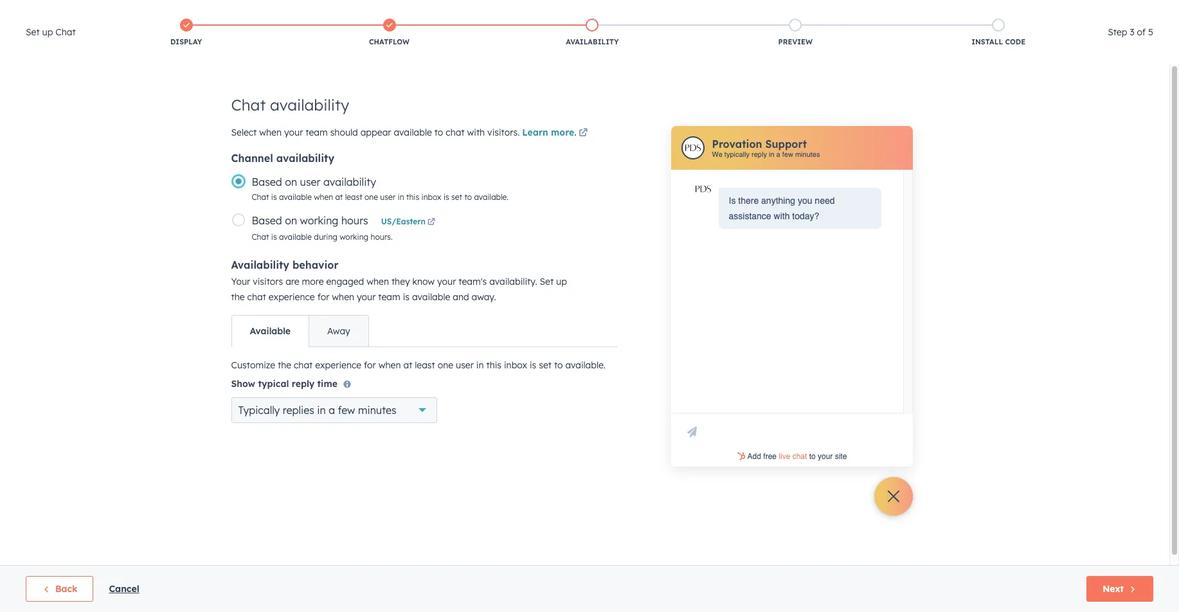 Task type: vqa. For each thing, say whether or not it's contained in the screenshot.
right one
yes



Task type: locate. For each thing, give the bounding box(es) containing it.
available down based on user availability
[[279, 192, 312, 202]]

0 vertical spatial your
[[284, 127, 303, 138]]

0 horizontal spatial minutes
[[358, 404, 397, 417]]

working
[[300, 214, 339, 227], [340, 232, 369, 242]]

0 horizontal spatial this
[[406, 192, 419, 202]]

Search HubSpot search field
[[999, 27, 1156, 49]]

this
[[406, 192, 419, 202], [486, 360, 502, 371]]

1 vertical spatial link opens in a new window image
[[428, 217, 435, 228]]

your down chat availability
[[284, 127, 303, 138]]

your
[[231, 276, 250, 287]]

is inside availability behavior your visitors are more engaged when they know your team's availability. set up the chat experience for when your team is available and away.
[[403, 291, 410, 303]]

0 horizontal spatial set
[[26, 26, 40, 38]]

availability up the 'should'
[[270, 95, 349, 114]]

1 horizontal spatial team
[[378, 291, 401, 303]]

based
[[252, 176, 282, 188], [252, 214, 282, 227]]

to
[[435, 127, 443, 138], [465, 192, 472, 202], [554, 360, 563, 371]]

1 horizontal spatial available.
[[566, 360, 606, 371]]

with down "anything" on the right of page
[[774, 211, 790, 221]]

experience down are
[[269, 291, 315, 303]]

0 vertical spatial availability
[[566, 37, 619, 46]]

0 vertical spatial a
[[777, 150, 781, 159]]

hours
[[341, 214, 368, 227]]

0 vertical spatial chat
[[446, 127, 465, 138]]

tab list
[[231, 315, 369, 347]]

user
[[300, 176, 321, 188], [380, 192, 396, 202], [456, 360, 474, 371]]

menu item
[[982, 0, 1001, 21], [1001, 0, 1025, 21]]

1 horizontal spatial link opens in a new window image
[[579, 129, 588, 138]]

1 vertical spatial on
[[285, 214, 297, 227]]

link opens in a new window image right more.
[[579, 126, 588, 141]]

0 horizontal spatial set
[[452, 192, 462, 202]]

availability
[[270, 95, 349, 114], [276, 152, 335, 165], [324, 176, 376, 188]]

step 3 of 5
[[1108, 26, 1154, 38]]

5
[[1149, 26, 1154, 38]]

0 horizontal spatial one
[[365, 192, 378, 202]]

few right replies
[[338, 404, 355, 417]]

for inside availability behavior your visitors are more engaged when they know your team's availability. set up the chat experience for when your team is available and away.
[[317, 291, 330, 303]]

availability inside list item
[[566, 37, 619, 46]]

in
[[769, 150, 775, 159], [398, 192, 404, 202], [476, 360, 484, 371], [317, 404, 326, 417]]

0 vertical spatial available.
[[474, 192, 509, 202]]

one
[[365, 192, 378, 202], [438, 360, 453, 371]]

menu item up install
[[982, 0, 1001, 21]]

more.
[[551, 127, 577, 138]]

1 horizontal spatial up
[[556, 276, 567, 287]]

0 horizontal spatial link opens in a new window image
[[428, 217, 435, 228]]

1 horizontal spatial inbox
[[504, 360, 527, 371]]

install
[[972, 37, 1003, 46]]

reply
[[752, 150, 767, 159], [292, 378, 315, 390]]

1 vertical spatial reply
[[292, 378, 315, 390]]

0 horizontal spatial a
[[329, 404, 335, 417]]

0 horizontal spatial to
[[435, 127, 443, 138]]

0 horizontal spatial reply
[[292, 378, 315, 390]]

with left 'visitors.'
[[467, 127, 485, 138]]

link opens in a new window image for select when your team should appear available to chat with visitors.
[[579, 129, 588, 138]]

for down more
[[317, 291, 330, 303]]

0 horizontal spatial experience
[[269, 291, 315, 303]]

chat for chat is available when at least one user in this inbox is set to available.
[[252, 192, 269, 202]]

support
[[766, 137, 807, 150]]

1 vertical spatial few
[[338, 404, 355, 417]]

set up chat heading
[[26, 24, 76, 40]]

1 horizontal spatial least
[[415, 360, 435, 371]]

minutes down customize the chat experience for when at least one user in this inbox is set to available.
[[358, 404, 397, 417]]

0 vertical spatial set
[[26, 26, 40, 38]]

1 vertical spatial experience
[[315, 360, 362, 371]]

1 horizontal spatial the
[[278, 360, 291, 371]]

0 vertical spatial experience
[[269, 291, 315, 303]]

based on user availability
[[252, 176, 376, 188]]

chat is available when at least one user in this inbox is set to available.
[[252, 192, 509, 202]]

working down hours
[[340, 232, 369, 242]]

minutes inside popup button
[[358, 404, 397, 417]]

link opens in a new window image right us/eastern
[[428, 217, 435, 228]]

reply right 'typically'
[[752, 150, 767, 159]]

0 horizontal spatial at
[[335, 192, 343, 202]]

1 horizontal spatial this
[[486, 360, 502, 371]]

1 horizontal spatial a
[[777, 150, 781, 159]]

a inside provation support we typically reply in a few minutes
[[777, 150, 781, 159]]

they
[[392, 276, 410, 287]]

1 horizontal spatial at
[[404, 360, 412, 371]]

team down the 'they'
[[378, 291, 401, 303]]

0 vertical spatial team
[[306, 127, 328, 138]]

availability
[[566, 37, 619, 46], [231, 259, 289, 271]]

on
[[285, 176, 297, 188], [285, 214, 297, 227]]

team inside availability behavior your visitors are more engaged when they know your team's availability. set up the chat experience for when your team is available and away.
[[378, 291, 401, 303]]

next button
[[1087, 576, 1154, 602]]

1 horizontal spatial your
[[357, 291, 376, 303]]

list
[[85, 16, 1100, 50]]

search image
[[1152, 33, 1161, 42]]

is
[[271, 192, 277, 202], [444, 192, 449, 202], [271, 232, 277, 242], [403, 291, 410, 303], [530, 360, 537, 371]]

0 vertical spatial inbox
[[422, 192, 442, 202]]

1 horizontal spatial reply
[[752, 150, 767, 159]]

for down away link
[[364, 360, 376, 371]]

based up chat is available during working hours.
[[252, 214, 282, 227]]

0 vertical spatial link opens in a new window image
[[579, 126, 588, 141]]

visitors
[[253, 276, 283, 287]]

availability inside availability behavior your visitors are more engaged when they know your team's availability. set up the chat experience for when your team is available and away.
[[231, 259, 289, 271]]

link opens in a new window image right more.
[[579, 129, 588, 138]]

1 vertical spatial team
[[378, 291, 401, 303]]

link opens in a new window image
[[579, 126, 588, 141], [428, 217, 435, 228]]

1 horizontal spatial availability
[[566, 37, 619, 46]]

0 vertical spatial availability
[[270, 95, 349, 114]]

in inside provation support we typically reply in a few minutes
[[769, 150, 775, 159]]

0 vertical spatial based
[[252, 176, 282, 188]]

chat up show typical reply time
[[294, 360, 313, 371]]

link opens in a new window image
[[579, 129, 588, 138], [428, 219, 435, 226]]

team left the 'should'
[[306, 127, 328, 138]]

chat
[[446, 127, 465, 138], [247, 291, 266, 303], [294, 360, 313, 371]]

available.
[[474, 192, 509, 202], [566, 360, 606, 371]]

us/eastern
[[381, 217, 426, 226]]

available down know
[[412, 291, 450, 303]]

1 horizontal spatial set
[[539, 360, 552, 371]]

chat left 'visitors.'
[[446, 127, 465, 138]]

the down your
[[231, 291, 245, 303]]

show typical reply time
[[231, 378, 338, 390]]

2 vertical spatial user
[[456, 360, 474, 371]]

1 horizontal spatial one
[[438, 360, 453, 371]]

1 vertical spatial for
[[364, 360, 376, 371]]

based for based on user availability
[[252, 176, 282, 188]]

1 vertical spatial set
[[540, 276, 554, 287]]

a down time
[[329, 404, 335, 417]]

0 horizontal spatial user
[[300, 176, 321, 188]]

code
[[1005, 37, 1026, 46]]

1 vertical spatial up
[[556, 276, 567, 287]]

set
[[452, 192, 462, 202], [539, 360, 552, 371]]

minutes up the you
[[795, 150, 820, 159]]

minutes
[[795, 150, 820, 159], [358, 404, 397, 417]]

link opens in a new window image for select when your team should appear available to chat with visitors.
[[579, 126, 588, 141]]

typically
[[238, 404, 280, 417]]

2 based from the top
[[252, 214, 282, 227]]

available
[[250, 325, 291, 337]]

1 on from the top
[[285, 176, 297, 188]]

display completed list item
[[85, 16, 288, 50]]

the
[[231, 291, 245, 303], [278, 360, 291, 371]]

the up show typical reply time
[[278, 360, 291, 371]]

2 vertical spatial your
[[357, 291, 376, 303]]

1 vertical spatial the
[[278, 360, 291, 371]]

is there anything you need assistance with today?
[[729, 196, 835, 221]]

based down channel
[[252, 176, 282, 188]]

1 vertical spatial least
[[415, 360, 435, 371]]

back button
[[26, 576, 94, 602]]

0 horizontal spatial with
[[467, 127, 485, 138]]

link opens in a new window image right us/eastern
[[428, 219, 435, 226]]

1 horizontal spatial user
[[380, 192, 396, 202]]

your up 'and'
[[437, 276, 456, 287]]

experience
[[269, 291, 315, 303], [315, 360, 362, 371]]

provation
[[712, 137, 762, 150]]

1 vertical spatial your
[[437, 276, 456, 287]]

2 on from the top
[[285, 214, 297, 227]]

on down channel availability
[[285, 176, 297, 188]]

few inside popup button
[[338, 404, 355, 417]]

on for working
[[285, 214, 297, 227]]

provation support we typically reply in a few minutes
[[712, 137, 820, 159]]

0 vertical spatial reply
[[752, 150, 767, 159]]

1 vertical spatial with
[[774, 211, 790, 221]]

select
[[231, 127, 257, 138]]

with
[[467, 127, 485, 138], [774, 211, 790, 221]]

link opens in a new window image inside learn more. link
[[579, 129, 588, 138]]

2 horizontal spatial to
[[554, 360, 563, 371]]

chat availability
[[231, 95, 349, 114]]

few inside provation support we typically reply in a few minutes
[[782, 150, 794, 159]]

1 vertical spatial based
[[252, 214, 282, 227]]

channel availability
[[231, 152, 335, 165]]

your down engaged
[[357, 291, 376, 303]]

1 horizontal spatial experience
[[315, 360, 362, 371]]

link opens in a new window image inside us/eastern link
[[428, 219, 435, 226]]

0 vertical spatial few
[[782, 150, 794, 159]]

0 horizontal spatial inbox
[[422, 192, 442, 202]]

chat inside availability behavior your visitors are more engaged when they know your team's availability. set up the chat experience for when your team is available and away.
[[247, 291, 266, 303]]

chat down visitors
[[247, 291, 266, 303]]

chat inside heading
[[55, 26, 76, 38]]

team
[[306, 127, 328, 138], [378, 291, 401, 303]]

set inside heading
[[26, 26, 40, 38]]

for
[[317, 291, 330, 303], [364, 360, 376, 371]]

0 vertical spatial user
[[300, 176, 321, 188]]

a
[[777, 150, 781, 159], [329, 404, 335, 417]]

1 horizontal spatial working
[[340, 232, 369, 242]]

few up "anything" on the right of page
[[782, 150, 794, 159]]

experience up time
[[315, 360, 362, 371]]

menu item up code
[[1001, 0, 1025, 21]]

1 menu item from the left
[[982, 0, 1001, 21]]

1 horizontal spatial few
[[782, 150, 794, 159]]

is
[[729, 196, 736, 206]]

2 vertical spatial chat
[[294, 360, 313, 371]]

1 vertical spatial to
[[465, 192, 472, 202]]

chat
[[55, 26, 76, 38], [231, 95, 266, 114], [252, 192, 269, 202], [252, 232, 269, 242]]

set
[[26, 26, 40, 38], [540, 276, 554, 287]]

1 based from the top
[[252, 176, 282, 188]]

during
[[314, 232, 338, 242]]

1 vertical spatial a
[[329, 404, 335, 417]]

today?
[[793, 211, 820, 221]]

1 vertical spatial link opens in a new window image
[[428, 219, 435, 226]]

1 horizontal spatial to
[[465, 192, 472, 202]]

link opens in a new window image for based on working hours
[[428, 219, 435, 226]]

0 horizontal spatial link opens in a new window image
[[428, 219, 435, 226]]

working up chat is available during working hours.
[[300, 214, 339, 227]]

experience inside availability behavior your visitors are more engaged when they know your team's availability. set up the chat experience for when your team is available and away.
[[269, 291, 315, 303]]

menu
[[852, 0, 1164, 21]]

reply left time
[[292, 378, 315, 390]]

available
[[394, 127, 432, 138], [279, 192, 312, 202], [279, 232, 312, 242], [412, 291, 450, 303]]

0 vertical spatial this
[[406, 192, 419, 202]]

1 horizontal spatial set
[[540, 276, 554, 287]]

a right 'typically'
[[777, 150, 781, 159]]

up
[[42, 26, 53, 38], [556, 276, 567, 287]]

few
[[782, 150, 794, 159], [338, 404, 355, 417]]

1 vertical spatial availability
[[231, 259, 289, 271]]

your
[[284, 127, 303, 138], [437, 276, 456, 287], [357, 291, 376, 303]]

next
[[1103, 583, 1124, 595]]

1 vertical spatial this
[[486, 360, 502, 371]]

3
[[1130, 26, 1135, 38]]

0 horizontal spatial working
[[300, 214, 339, 227]]

when
[[259, 127, 282, 138], [314, 192, 333, 202], [367, 276, 389, 287], [332, 291, 354, 303], [379, 360, 401, 371]]

cancel button
[[109, 581, 139, 597]]

1 horizontal spatial for
[[364, 360, 376, 371]]

availability up based on user availability
[[276, 152, 335, 165]]

a inside popup button
[[329, 404, 335, 417]]

0 vertical spatial up
[[42, 26, 53, 38]]

on up chat is available during working hours.
[[285, 214, 297, 227]]

are
[[286, 276, 299, 287]]

1 vertical spatial one
[[438, 360, 453, 371]]

availability up chat is available when at least one user in this inbox is set to available.
[[324, 176, 376, 188]]

0 vertical spatial to
[[435, 127, 443, 138]]

0 horizontal spatial availability
[[231, 259, 289, 271]]

at
[[335, 192, 343, 202], [404, 360, 412, 371]]

0 horizontal spatial your
[[284, 127, 303, 138]]

away link
[[309, 316, 368, 347]]

0 horizontal spatial the
[[231, 291, 245, 303]]

0 horizontal spatial few
[[338, 404, 355, 417]]

0 horizontal spatial chat
[[247, 291, 266, 303]]

1 vertical spatial user
[[380, 192, 396, 202]]

and
[[453, 291, 469, 303]]

inbox
[[422, 192, 442, 202], [504, 360, 527, 371]]

0 horizontal spatial up
[[42, 26, 53, 38]]

with inside is there anything you need assistance with today?
[[774, 211, 790, 221]]

0 horizontal spatial team
[[306, 127, 328, 138]]



Task type: describe. For each thing, give the bounding box(es) containing it.
time
[[317, 378, 338, 390]]

there
[[738, 196, 759, 206]]

set up chat
[[26, 26, 76, 38]]

install code list item
[[897, 16, 1100, 50]]

0 vertical spatial working
[[300, 214, 339, 227]]

set inside availability behavior your visitors are more engaged when they know your team's availability. set up the chat experience for when your team is available and away.
[[540, 276, 554, 287]]

list containing display
[[85, 16, 1100, 50]]

reply inside provation support we typically reply in a few minutes
[[752, 150, 767, 159]]

2 horizontal spatial user
[[456, 360, 474, 371]]

hours.
[[371, 232, 393, 242]]

availability list item
[[491, 16, 694, 50]]

select when your team should appear available to chat with visitors.
[[231, 127, 520, 138]]

preview list item
[[694, 16, 897, 50]]

appear
[[361, 127, 391, 138]]

tab list containing available
[[231, 315, 369, 347]]

anything
[[762, 196, 796, 206]]

available link
[[232, 316, 309, 347]]

2 vertical spatial to
[[554, 360, 563, 371]]

hubspot-live-chat-viral-iframe element
[[674, 451, 910, 464]]

install code
[[972, 37, 1026, 46]]

of
[[1137, 26, 1146, 38]]

typically replies in a few minutes button
[[231, 397, 437, 423]]

typical
[[258, 378, 289, 390]]

based for based on working hours
[[252, 214, 282, 227]]

learn
[[522, 127, 548, 138]]

based on working hours
[[252, 214, 368, 227]]

2 menu item from the left
[[1001, 0, 1025, 21]]

available down "based on working hours"
[[279, 232, 312, 242]]

away.
[[472, 291, 496, 303]]

step
[[1108, 26, 1128, 38]]

agent says: is there anything you need assistance with today? element
[[729, 193, 871, 224]]

chatflow completed list item
[[288, 16, 491, 50]]

customize
[[231, 360, 275, 371]]

back
[[55, 583, 77, 595]]

visitors.
[[488, 127, 520, 138]]

display
[[170, 37, 202, 46]]

availability behavior your visitors are more engaged when they know your team's availability. set up the chat experience for when your team is available and away.
[[231, 259, 567, 303]]

availability for availability
[[566, 37, 619, 46]]

0 horizontal spatial least
[[345, 192, 362, 202]]

need
[[815, 196, 835, 206]]

link opens in a new window image for based on working hours
[[428, 217, 435, 228]]

in inside popup button
[[317, 404, 326, 417]]

minutes inside provation support we typically reply in a few minutes
[[795, 150, 820, 159]]

0 vertical spatial at
[[335, 192, 343, 202]]

more
[[302, 276, 324, 287]]

chatflow
[[369, 37, 410, 46]]

2 vertical spatial availability
[[324, 176, 376, 188]]

available inside availability behavior your visitors are more engaged when they know your team's availability. set up the chat experience for when your team is available and away.
[[412, 291, 450, 303]]

0 vertical spatial set
[[452, 192, 462, 202]]

1 vertical spatial inbox
[[504, 360, 527, 371]]

preview
[[779, 37, 813, 46]]

search button
[[1146, 27, 1168, 49]]

2 horizontal spatial your
[[437, 276, 456, 287]]

up inside availability behavior your visitors are more engaged when they know your team's availability. set up the chat experience for when your team is available and away.
[[556, 276, 567, 287]]

chat is available during working hours.
[[252, 232, 393, 242]]

availability for chat availability
[[270, 95, 349, 114]]

1 vertical spatial available.
[[566, 360, 606, 371]]

behavior
[[293, 259, 339, 271]]

learn more.
[[522, 127, 577, 138]]

show
[[231, 378, 255, 390]]

us/eastern link
[[381, 217, 437, 228]]

typically
[[725, 150, 750, 159]]

team's
[[459, 276, 487, 287]]

replies
[[283, 404, 314, 417]]

typically replies in a few minutes
[[238, 404, 397, 417]]

2 horizontal spatial chat
[[446, 127, 465, 138]]

availability.
[[490, 276, 537, 287]]

1 vertical spatial set
[[539, 360, 552, 371]]

engaged
[[326, 276, 364, 287]]

learn more. link
[[522, 126, 590, 141]]

on for user
[[285, 176, 297, 188]]

availability for availability behavior your visitors are more engaged when they know your team's availability. set up the chat experience for when your team is available and away.
[[231, 259, 289, 271]]

should
[[330, 127, 358, 138]]

available right appear
[[394, 127, 432, 138]]

up inside set up chat heading
[[42, 26, 53, 38]]

0 vertical spatial one
[[365, 192, 378, 202]]

assistance
[[729, 211, 772, 221]]

availability for channel availability
[[276, 152, 335, 165]]

1 horizontal spatial chat
[[294, 360, 313, 371]]

0 horizontal spatial available.
[[474, 192, 509, 202]]

customize the chat experience for when at least one user in this inbox is set to available.
[[231, 360, 606, 371]]

you
[[798, 196, 813, 206]]

chat for chat is available during working hours.
[[252, 232, 269, 242]]

know
[[413, 276, 435, 287]]

chat for chat availability
[[231, 95, 266, 114]]

cancel
[[109, 583, 139, 595]]

away
[[327, 325, 350, 337]]

channel
[[231, 152, 273, 165]]

0 vertical spatial with
[[467, 127, 485, 138]]

the inside availability behavior your visitors are more engaged when they know your team's availability. set up the chat experience for when your team is available and away.
[[231, 291, 245, 303]]

we
[[712, 150, 723, 159]]



